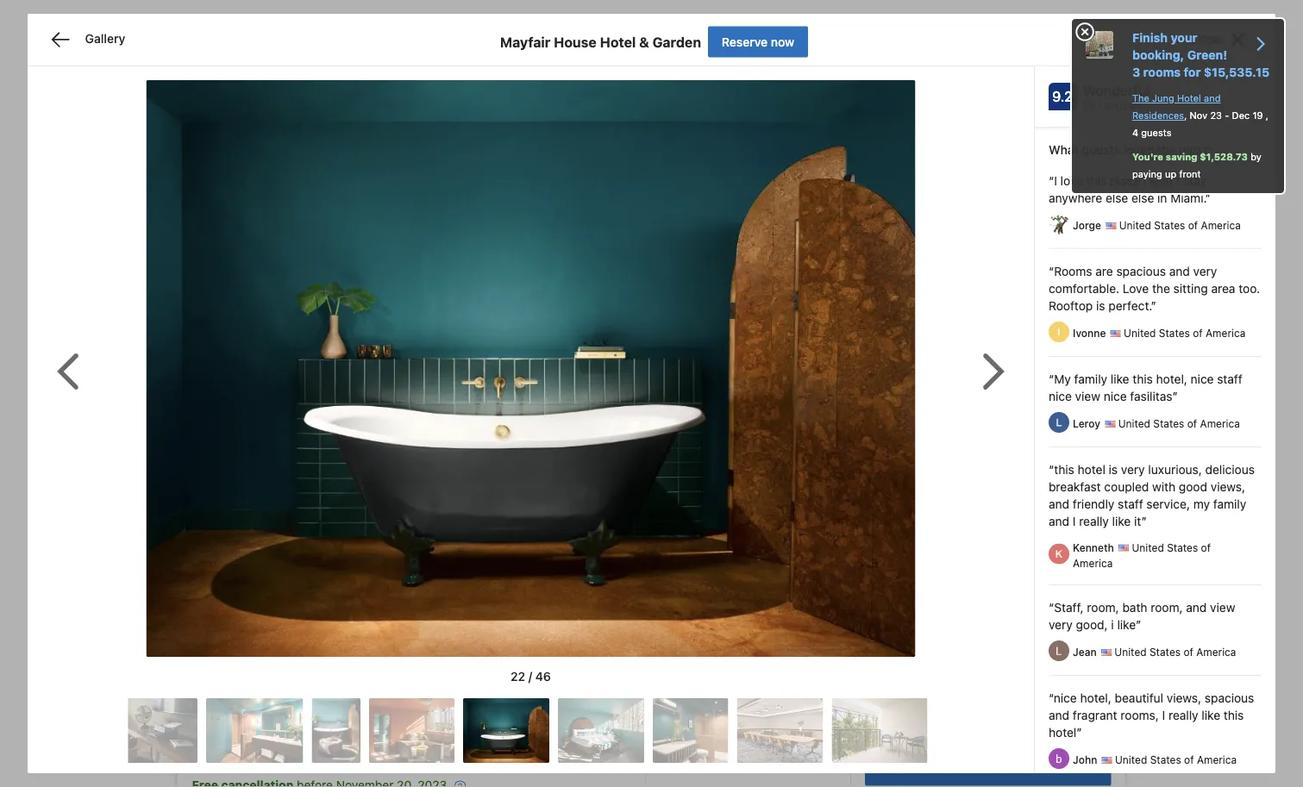 Task type: vqa. For each thing, say whether or not it's contained in the screenshot.
Property at the right
no



Task type: locate. For each thing, give the bounding box(es) containing it.
united states of america image for the
[[1111, 330, 1121, 337]]

united states of america image for rooms,
[[1102, 757, 1112, 764]]

show
[[253, 517, 285, 531]]

rooms inside finish your booking, green! 3 rooms for $15,535.15
[[1143, 65, 1181, 79]]

the up perfect.
[[1013, 252, 1030, 265]]

won't
[[1150, 174, 1180, 188]]

0 vertical spatial check-
[[191, 159, 226, 171]]

and up +37 photos
[[1049, 497, 1070, 511]]

is up ivonne
[[1096, 299, 1105, 313]]

2 occupancy image from the left
[[258, 690, 269, 701]]

the fine print
[[785, 22, 860, 36]]

2 check- from the top
[[191, 210, 226, 223]]

1 horizontal spatial 3
[[1133, 65, 1140, 79]]

1 vertical spatial 4
[[199, 292, 206, 306]]

1 horizontal spatial map
[[571, 143, 597, 158]]

0 horizontal spatial 9.2
[[1053, 88, 1073, 105]]

united states of america image
[[1106, 223, 1116, 229], [1111, 330, 1121, 337], [1119, 545, 1129, 552], [1101, 649, 1112, 656], [1102, 757, 1112, 764]]

3000 florida avenue, coconut grove, miami, fl 33133, united states of america – excellent location – show map
[[418, 125, 893, 158]]

location
[[475, 143, 523, 158]]

1 horizontal spatial 19
[[1253, 110, 1263, 121]]

1 vertical spatial earn $2,177 credits
[[865, 717, 960, 729]]

reserve
[[722, 35, 768, 49], [1066, 68, 1112, 82], [912, 757, 964, 774]]

reserve for reserve
[[1066, 68, 1112, 82]]

breakfast
[[1049, 480, 1101, 494]]

19 right dec
[[1253, 110, 1263, 121]]

0 horizontal spatial 2
[[209, 713, 216, 727]]

1 horizontal spatial this
[[1133, 372, 1153, 386]]

23 left -
[[1210, 110, 1222, 121]]

1 vertical spatial wonderful
[[1007, 186, 1074, 202]]

spacious for perfect."
[[1117, 264, 1166, 279]]

1 horizontal spatial 587
[[1083, 99, 1102, 111]]

1 occupancy image from the left
[[247, 690, 258, 701]]

united states of america image for good,
[[1101, 649, 1112, 656]]

out
[[226, 210, 242, 223]]

19 inside search section
[[203, 238, 212, 247]]

spacious inside rooms are spacious and very comfortable.  love the sitting area too.  rooftop is perfect.
[[974, 239, 1021, 252]]

the for the fine print
[[785, 22, 807, 36]]

of for "my family like this hotel, nice staff nice view nice fasilitas"
[[1187, 418, 1197, 430]]

and right bath
[[1186, 601, 1207, 615]]

united down perfect."
[[1124, 327, 1156, 339]]

0 vertical spatial spacious
[[974, 239, 1021, 252]]

price
[[192, 689, 221, 703]]

the fine print link
[[772, 7, 874, 52]]

states down service,
[[1167, 542, 1198, 554]]

i inside "nice hotel, beautiful views, spacious and fragrant rooms, i really like this hotel"
[[1162, 709, 1165, 723]]

23 down check-in date
[[203, 186, 213, 195]]

the up up
[[1158, 143, 1176, 157]]

hotel
[[600, 34, 636, 50], [561, 91, 613, 115], [1177, 93, 1201, 104]]

rated wonderful element up residences
[[1083, 80, 1262, 101]]

the inside "rooms are spacious and very comfortable.  love the sitting area too. rooftop is perfect."
[[1152, 282, 1170, 296]]

& up sustainable at top
[[639, 34, 649, 50]]

hotel,
[[1156, 372, 1188, 386], [1080, 691, 1112, 706]]

· right the children
[[312, 292, 316, 306]]

rooftop for "rooms
[[1049, 299, 1093, 313]]

scored 9.2 element up what
[[1049, 83, 1076, 110]]

0 vertical spatial views,
[[1211, 480, 1246, 494]]

bed
[[227, 754, 249, 769]]

previous image
[[897, 268, 907, 279]]

too. for rooms are spacious and very comfortable.  love the sitting area too.  rooftop is perfect.
[[916, 266, 936, 279]]

love inside "rooms are spacious and very comfortable.  love the sitting area too. rooftop is perfect."
[[1123, 282, 1149, 296]]

rooftop inside "rooms are spacious and very comfortable.  love the sitting area too. rooftop is perfect."
[[1049, 299, 1093, 313]]

united states of america image for anywhere
[[1106, 223, 1116, 229]]

, left 'nov'
[[1184, 110, 1187, 121]]

0 horizontal spatial mayfair
[[418, 91, 490, 115]]

each unit has:
[[192, 737, 275, 751]]

united for hotel,
[[1115, 754, 1147, 766]]

comfortable.
[[916, 252, 982, 265], [1049, 282, 1120, 296]]

sitting
[[1033, 252, 1065, 265], [1174, 282, 1208, 296]]

united down it"
[[1132, 542, 1164, 554]]

1 vertical spatial map
[[305, 517, 330, 531]]

rooftop down "rooms"
[[939, 266, 981, 279]]

0 vertical spatial map
[[571, 143, 597, 158]]

really
[[1079, 515, 1109, 529], [1169, 709, 1199, 723]]

excellent left location!
[[909, 387, 963, 401]]

really down friendly
[[1079, 515, 1109, 529]]

1 vertical spatial reserve
[[1066, 68, 1112, 82]]

1 horizontal spatial 9.2
[[1085, 192, 1105, 208]]

& right the info
[[535, 22, 544, 36]]

reserve inside photo gallery of mayfair house hotel & garden dialog
[[722, 35, 768, 49]]

private
[[220, 713, 258, 727]]

good,
[[1076, 618, 1108, 632]]

too. inside "rooms are spacious and very comfortable.  love the sitting area too. rooftop is perfect."
[[1239, 282, 1260, 296]]

1 horizontal spatial 23
[[1210, 110, 1222, 121]]

587
[[1083, 99, 1102, 111], [1016, 203, 1034, 215]]

your inside finish your booking, green! 3 rooms for $15,535.15
[[1171, 31, 1198, 45]]

photo gallery of mayfair house hotel & garden dialog
[[0, 0, 1303, 787]]

comfortable. inside rooms are spacious and very comfortable.  love the sitting area too.  rooftop is perfect.
[[916, 252, 982, 265]]

stay right night
[[236, 262, 257, 274]]

very up coupled
[[1121, 463, 1145, 477]]

guests right what
[[1082, 143, 1121, 157]]

587 left jorge image
[[1016, 203, 1034, 215]]

united states of america down miami."
[[1116, 220, 1241, 232]]

0 horizontal spatial family
[[1074, 372, 1108, 386]]

really inside "this hotel is very luxurious, delicious breakfast coupled with good views, and friendly staff service, my family and i really like it"
[[1079, 515, 1109, 529]]

spacious inside "rooms are spacious and very comfortable.  love the sitting area too. rooftop is perfect."
[[1117, 264, 1166, 279]]

$2,177
[[690, 703, 722, 716], [890, 717, 922, 729]]

america
[[837, 125, 883, 139], [1201, 220, 1241, 232], [1206, 327, 1246, 339], [1067, 340, 1107, 352], [1200, 418, 1240, 430], [1073, 557, 1113, 569], [1197, 646, 1236, 659], [1197, 754, 1237, 766]]

family inside "this hotel is very luxurious, delicious breakfast coupled with good views, and friendly staff service, my family and i really like it"
[[1213, 497, 1247, 511]]

0 horizontal spatial map
[[305, 517, 330, 531]]

9.2 up what
[[1053, 88, 1073, 105]]

like inside "my family like this hotel, nice staff nice view nice fasilitas"
[[1111, 372, 1130, 386]]

rooms up apartments
[[330, 292, 364, 306]]

0 horizontal spatial 4
[[199, 292, 206, 306]]

of for "i love this place i won't stay anywhere else else in miami."
[[1188, 220, 1198, 232]]

jorge image
[[1049, 214, 1070, 235]]

0 horizontal spatial earn
[[665, 703, 687, 716]]

jean image
[[1049, 641, 1070, 662]]

2
[[319, 292, 326, 306], [209, 713, 216, 727]]

are for rooms
[[955, 239, 971, 252]]

states for "this hotel is very luxurious, delicious breakfast coupled with good views, and friendly staff service, my family and i really like it"
[[1167, 542, 1198, 554]]

room,
[[1087, 601, 1119, 615], [1151, 601, 1183, 615]]

map inside the 3000 florida avenue, coconut grove, miami, fl 33133, united states of america – excellent location – show map
[[571, 143, 597, 158]]

wonderful 587 reviews for topmost rated wonderful element
[[1083, 82, 1150, 111]]

and inside the "staff, room, bath room, and view very good, i like"
[[1186, 601, 1207, 615]]

house
[[692, 22, 727, 36], [554, 34, 597, 50], [495, 91, 557, 115]]

rooms inside button
[[330, 292, 364, 306]]

0 vertical spatial mayfair
[[500, 34, 551, 50]]

united states of america image
[[1105, 421, 1115, 428]]

the inside the jung hotel and residences
[[1133, 93, 1150, 104]]

is for perfect.
[[984, 266, 992, 279]]

2023 for tuesday, december 19, 2023
[[356, 233, 385, 248]]

very down jorge image
[[1046, 239, 1069, 252]]

with
[[1152, 480, 1176, 494]]

show
[[536, 143, 568, 158]]

1 horizontal spatial credits
[[925, 717, 960, 729]]

love for perfect."
[[1123, 282, 1149, 296]]

too.
[[916, 266, 936, 279], [1239, 282, 1260, 296]]

leroy
[[1073, 418, 1103, 430]]

0 horizontal spatial stay
[[236, 262, 257, 274]]

coconut
[[556, 125, 603, 139]]

the left jung
[[1133, 93, 1150, 104]]

map right on
[[305, 517, 330, 531]]

spacious for perfect.
[[974, 239, 1021, 252]]

1 horizontal spatial –
[[886, 125, 893, 139]]

staff inside "this hotel is very luxurious, delicious breakfast coupled with good views, and friendly staff service, my family and i really like it"
[[1118, 497, 1143, 511]]

thursday, november 23, 2023
[[223, 182, 392, 196]]

1 vertical spatial $2,177
[[890, 717, 922, 729]]

1 check- from the top
[[191, 159, 226, 171]]

united inside the united states of america
[[1132, 542, 1164, 554]]

hotel, up fasilitas"
[[1156, 372, 1188, 386]]

2 · from the left
[[312, 292, 316, 306]]

2 else from the left
[[1132, 191, 1154, 205]]

0 horizontal spatial guests
[[1082, 143, 1121, 157]]

1 horizontal spatial are
[[1096, 264, 1113, 279]]

very down miami."
[[1193, 264, 1217, 279]]

are inside rooms are spacious and very comfortable.  love the sitting area too.  rooftop is perfect.
[[955, 239, 971, 252]]

1 vertical spatial rated wonderful element
[[909, 184, 1074, 205]]

work
[[286, 350, 309, 362]]

0 horizontal spatial spacious
[[974, 239, 1021, 252]]

room, right bath
[[1151, 601, 1183, 615]]

click to open map view image
[[418, 122, 431, 142]]

is inside "rooms are spacious and very comfortable.  love the sitting area too. rooftop is perfect."
[[1096, 299, 1105, 313]]

is right hotel
[[1109, 463, 1118, 477]]

this
[[1087, 174, 1107, 188], [1133, 372, 1153, 386], [1224, 709, 1244, 723]]

very inside "this hotel is very luxurious, delicious breakfast coupled with good views, and friendly staff service, my family and i really like it"
[[1121, 463, 1145, 477]]

like
[[1111, 372, 1130, 386], [1112, 515, 1131, 529], [1202, 709, 1221, 723]]

views, inside "nice hotel, beautiful views, spacious and fragrant rooms, i really like this hotel"
[[1167, 691, 1202, 706]]

united down the "i love this place i won't stay anywhere else else in miami."
[[1119, 220, 1151, 232]]

is inside rooms are spacious and very comfortable.  love the sitting area too.  rooftop is perfect.
[[984, 266, 992, 279]]

else down the place
[[1106, 191, 1128, 205]]

states inside the 3000 florida avenue, coconut grove, miami, fl 33133, united states of america – excellent location – show map
[[784, 125, 819, 139]]

sitting for perfect."
[[1174, 282, 1208, 296]]

0 vertical spatial mayfair house hotel & garden
[[500, 34, 705, 50]]

wonderful up jorge image
[[1007, 186, 1074, 202]]

excellent down 3000
[[418, 143, 472, 158]]

1 horizontal spatial in
[[1158, 191, 1167, 205]]

search
[[191, 78, 245, 98], [269, 387, 312, 403]]

leroy image
[[1049, 412, 1070, 433]]

united states of america for with
[[1073, 542, 1211, 569]]

and up perfect.
[[1024, 239, 1043, 252]]

green!
[[1188, 48, 1227, 62]]

the up perfect."
[[1152, 282, 1170, 296]]

0 vertical spatial this
[[1087, 174, 1107, 188]]

are right "rooms"
[[955, 239, 971, 252]]

1 horizontal spatial your
[[1171, 31, 1198, 45]]

search inside button
[[269, 387, 312, 403]]

1 horizontal spatial guests
[[1141, 127, 1172, 138]]

comfortable. inside "rooms are spacious and very comfortable.  love the sitting area too. rooftop is perfect."
[[1049, 282, 1120, 296]]

house rules link
[[678, 7, 772, 52]]

united for love
[[1119, 220, 1151, 232]]

info
[[511, 22, 532, 36]]

search down work
[[269, 387, 312, 403]]

america for "this hotel is very luxurious, delicious breakfast coupled with good views, and friendly staff service, my family and i really like it"
[[1073, 557, 1113, 569]]

reviews down "i
[[1037, 203, 1074, 215]]

0 vertical spatial 2023
[[362, 182, 392, 196]]

i inside "this hotel is very luxurious, delicious breakfast coupled with good views, and friendly staff service, my family and i really like it"
[[1073, 515, 1076, 529]]

like right rooms,
[[1202, 709, 1221, 723]]

1 horizontal spatial rooftop
[[1049, 299, 1093, 313]]

0 horizontal spatial rated wonderful element
[[909, 184, 1074, 205]]

info & prices
[[511, 22, 581, 36]]

saving
[[1166, 151, 1198, 163]]

states for "i love this place i won't stay anywhere else else in miami."
[[1154, 220, 1185, 232]]

room, up 'i'
[[1087, 601, 1119, 615]]

rated wonderful element up rooms are spacious and very comfortable.  love the sitting area too.  rooftop is perfect.
[[909, 184, 1074, 205]]

mayfair house hotel & garden inside dialog
[[500, 34, 705, 50]]

garden up miami,
[[637, 91, 708, 115]]

1 horizontal spatial the
[[1133, 93, 1150, 104]]

& inside photo gallery of mayfair house hotel & garden dialog
[[639, 34, 649, 50]]

like inside "nice hotel, beautiful views, spacious and fragrant rooms, i really like this hotel"
[[1202, 709, 1221, 723]]

1 horizontal spatial family
[[1213, 497, 1247, 511]]

sitting inside "rooms are spacious and very comfortable.  love the sitting area too. rooftop is perfect."
[[1174, 282, 1208, 296]]

states down fasilitas"
[[1154, 418, 1185, 430]]

1 horizontal spatial search
[[269, 387, 312, 403]]

hotel up 'nov'
[[1177, 93, 1201, 104]]

united right 33133,
[[744, 125, 781, 139]]

0 horizontal spatial in
[[226, 159, 235, 171]]

"rooms
[[1049, 264, 1092, 279]]

2 horizontal spatial this
[[1224, 709, 1244, 723]]

0 horizontal spatial nice
[[1049, 389, 1072, 404]]

of for "nice hotel, beautiful views, spacious and fragrant rooms, i really like this hotel"
[[1184, 754, 1194, 766]]

night
[[209, 262, 234, 274]]

area inside "rooms are spacious and very comfortable.  love the sitting area too. rooftop is perfect."
[[1211, 282, 1236, 296]]

1 horizontal spatial too.
[[1239, 282, 1260, 296]]

1 horizontal spatial ,
[[1266, 110, 1269, 121]]

rated wonderful element
[[1083, 80, 1262, 101], [909, 184, 1074, 205]]

2023 right 19,
[[356, 233, 385, 248]]

area for rooms are spacious and very comfortable.  love the sitting area too.  rooftop is perfect.
[[1068, 252, 1091, 265]]

states down miami."
[[1154, 220, 1185, 232]]

search section
[[170, 0, 411, 574]]

9.2 for scored 9.2 element corresponding to topmost rated wonderful element
[[1053, 88, 1073, 105]]

reviews left jung
[[1105, 99, 1142, 111]]

3 right level
[[713, 63, 719, 75]]

more details on meals and payment options image
[[454, 781, 466, 787]]

19 up 26-
[[203, 238, 212, 247]]

scored 9.6 element
[[1081, 380, 1109, 408]]

united states of america image right john
[[1102, 757, 1112, 764]]

united states of america down the "staff, room, bath room, and view very good, i like"
[[1112, 646, 1236, 659]]

states for "staff, room, bath room, and view very good, i like"
[[1150, 646, 1181, 659]]

wonderful left jung
[[1083, 82, 1150, 99]]

1 vertical spatial too.
[[1239, 282, 1260, 296]]

jung
[[1152, 93, 1175, 104]]

john image
[[1049, 749, 1070, 769]]

1 vertical spatial guests
[[1082, 143, 1121, 157]]

1 horizontal spatial reserve
[[912, 757, 964, 774]]

0 horizontal spatial 19
[[203, 238, 212, 247]]

in inside the "i love this place i won't stay anywhere else else in miami."
[[1158, 191, 1167, 205]]

wonderful 587 reviews for rated wonderful element to the bottom
[[1007, 186, 1074, 215]]

"i
[[1049, 174, 1057, 188]]

2 right the children
[[319, 292, 326, 306]]

1 vertical spatial wonderful 587 reviews
[[1007, 186, 1074, 215]]

$1,528.73
[[1200, 151, 1248, 163]]

0 horizontal spatial is
[[984, 266, 992, 279]]

scored 9.2 element up jorge
[[1081, 186, 1109, 214]]

suites
[[261, 713, 294, 727]]

america inside the 3000 florida avenue, coconut grove, miami, fl 33133, united states of america – excellent location – show map
[[837, 125, 883, 139]]

gallery button
[[41, 14, 132, 66]]

house left "rules"
[[692, 22, 727, 36]]

"rooms are spacious and very comfortable.  love the sitting area too. rooftop is perfect."
[[1049, 264, 1260, 313]]

excellent location!
[[909, 387, 1018, 401]]

587 for topmost rated wonderful element
[[1083, 99, 1102, 111]]

2 private suites
[[209, 713, 294, 727]]

america for "i love this place i won't stay anywhere else else in miami."
[[1201, 220, 1241, 232]]

area for "rooms are spacious and very comfortable.  love the sitting area too. rooftop is perfect."
[[1211, 282, 1236, 296]]

united states of america image right kenneth
[[1119, 545, 1129, 552]]

1 vertical spatial your
[[967, 757, 996, 774]]

1 horizontal spatial view
[[1210, 601, 1236, 615]]

united states of america image for coupled
[[1119, 545, 1129, 552]]

adults
[[210, 292, 244, 306], [360, 616, 411, 636]]

0 vertical spatial sitting
[[1033, 252, 1065, 265]]

perfect."
[[1109, 299, 1157, 313]]

and
[[1204, 93, 1221, 104], [1024, 239, 1043, 252], [1169, 264, 1190, 279], [1049, 497, 1070, 511], [1049, 515, 1070, 529], [1186, 601, 1207, 615], [1049, 709, 1070, 723]]

–
[[886, 125, 893, 139], [526, 143, 533, 158]]

states right 33133,
[[784, 125, 819, 139]]

sitting for perfect.
[[1033, 252, 1065, 265]]

credits
[[725, 703, 760, 716], [925, 717, 960, 729]]

1 vertical spatial scored 9.2 element
[[1081, 186, 1109, 214]]

and down "nice
[[1049, 709, 1070, 723]]

united right united states of america icon
[[1118, 418, 1151, 430]]

united states of america
[[1116, 220, 1241, 232], [1121, 327, 1246, 339], [985, 340, 1107, 352], [1115, 418, 1240, 430], [1073, 542, 1211, 569], [1112, 646, 1236, 659], [1112, 754, 1237, 766]]

united states of america down "nice hotel, beautiful views, spacious and fragrant rooms, i really like this hotel"
[[1112, 754, 1237, 766]]

excellent
[[418, 143, 472, 158], [909, 387, 963, 401]]

i
[[1143, 174, 1147, 188], [1073, 515, 1076, 529], [1162, 709, 1165, 723]]

are inside "rooms are spacious and very comfortable.  love the sitting area too. rooftop is perfect."
[[1096, 264, 1113, 279]]

ivonne image
[[1049, 322, 1070, 342]]

0 horizontal spatial too.
[[916, 266, 936, 279]]

very inside rooms are spacious and very comfortable.  love the sitting area too.  rooftop is perfect.
[[1046, 239, 1069, 252]]

for inside finish your booking, green! 3 rooms for $15,535.15
[[1184, 65, 1201, 79]]

0 vertical spatial wonderful 587 reviews
[[1083, 82, 1150, 111]]

unit
[[224, 737, 247, 751]]

selections
[[999, 757, 1065, 774]]

area inside rooms are spacious and very comfortable.  love the sitting area too.  rooftop is perfect.
[[1068, 252, 1091, 265]]

really inside "nice hotel, beautiful views, spacious and fragrant rooms, i really like this hotel"
[[1169, 709, 1199, 723]]

1 vertical spatial reviews
[[1105, 99, 1142, 111]]

587 for rated wonderful element to the bottom
[[1016, 203, 1034, 215]]

hotel, inside "nice hotel, beautiful views, spacious and fragrant rooms, i really like this hotel"
[[1080, 691, 1112, 706]]

1 vertical spatial –
[[526, 143, 533, 158]]

1 vertical spatial search
[[269, 387, 312, 403]]

guest reviews (587) link
[[874, 7, 1013, 52]]

children
[[264, 292, 309, 306]]

rooms down booking,
[[1143, 65, 1181, 79]]

too. for "rooms are spacious and very comfortable.  love the sitting area too. rooftop is perfect."
[[1239, 282, 1260, 296]]

1 horizontal spatial stay
[[1184, 174, 1207, 188]]

1 horizontal spatial room,
[[1151, 601, 1183, 615]]

0 vertical spatial staff
[[1217, 372, 1243, 386]]

hotel up travel
[[600, 34, 636, 50]]

this inside "my family like this hotel, nice staff nice view nice fasilitas"
[[1133, 372, 1153, 386]]

travel
[[593, 63, 622, 75]]

& inside info & prices link
[[535, 22, 544, 36]]

what
[[1049, 143, 1079, 157]]

23 inside , nov 23 - dec 19  , 4 guests
[[1210, 110, 1222, 121]]

united for family
[[1118, 418, 1151, 430]]

nice
[[1191, 372, 1214, 386], [1049, 389, 1072, 404], [1104, 389, 1127, 404]]

scored 9.2 element for topmost rated wonderful element
[[1049, 83, 1076, 110]]

1 horizontal spatial reviews
[[1037, 203, 1074, 215]]

the inside rooms are spacious and very comfortable.  love the sitting area too.  rooftop is perfect.
[[1013, 252, 1030, 265]]

united states of america image right "jean"
[[1101, 649, 1112, 656]]

wonderful for rated wonderful element to the bottom
[[1007, 186, 1074, 202]]

comfortable. down "rooms"
[[916, 252, 982, 265]]

love inside rooms are spacious and very comfortable.  love the sitting area too.  rooftop is perfect.
[[985, 252, 1010, 265]]

1 horizontal spatial nice
[[1104, 389, 1127, 404]]

1 horizontal spatial ·
[[312, 292, 316, 306]]

1 horizontal spatial rated wonderful element
[[1083, 80, 1262, 101]]

the for rooms are spacious and very comfortable.  love the sitting area too.  rooftop is perfect.
[[1013, 252, 1030, 265]]

and right +37
[[1049, 515, 1070, 529]]

level
[[685, 63, 710, 75]]

residences
[[1133, 110, 1184, 121]]

1 vertical spatial this
[[1133, 372, 1153, 386]]

of for "this hotel is very luxurious, delicious breakfast coupled with good views, and friendly staff service, my family and i really like it"
[[1201, 542, 1211, 554]]

0 vertical spatial excellent
[[418, 143, 472, 158]]

stay
[[1184, 174, 1207, 188], [236, 262, 257, 274]]

and inside rooms are spacious and very comfortable.  love the sitting area too.  rooftop is perfect.
[[1024, 239, 1043, 252]]

scored 9.2 element
[[1049, 83, 1076, 110], [1081, 186, 1109, 214]]

mayfair house hotel & garden up travel
[[500, 34, 705, 50]]

united states of america down it"
[[1073, 542, 1211, 569]]

states for "rooms are spacious and very comfortable.  love the sitting area too. rooftop is perfect."
[[1159, 327, 1190, 339]]

united states of america image right ivonne
[[1111, 330, 1121, 337]]

0 vertical spatial reviews
[[924, 22, 966, 36]]

rooftop up ivonne icon
[[1049, 299, 1093, 313]]

1 horizontal spatial wonderful 587 reviews
[[1083, 82, 1150, 111]]

22 / 46
[[511, 670, 551, 684]]

4 inside , nov 23 - dec 19  , 4 guests
[[1133, 127, 1139, 138]]

reviews for scored 9.2 element corresponding to topmost rated wonderful element
[[1105, 99, 1142, 111]]

stay up miami."
[[1184, 174, 1207, 188]]

1 vertical spatial 9.2
[[1085, 192, 1105, 208]]

mayfair house hotel & garden
[[500, 34, 705, 50], [418, 91, 708, 115]]

family
[[1074, 372, 1108, 386], [1213, 497, 1247, 511]]

gallery image of this property image
[[146, 80, 916, 657], [100, 699, 197, 763], [206, 699, 303, 763], [312, 699, 360, 763], [369, 699, 455, 763], [463, 699, 550, 763], [558, 699, 644, 763], [653, 699, 728, 763], [737, 699, 823, 763], [832, 699, 928, 763]]

family right the my
[[1213, 497, 1247, 511]]

stay inside search section
[[236, 262, 257, 274]]

is
[[984, 266, 992, 279], [1096, 299, 1105, 313], [1109, 463, 1118, 477]]

0 horizontal spatial staff
[[1118, 497, 1143, 511]]

0 vertical spatial garden
[[653, 34, 701, 50]]

1 horizontal spatial rooms
[[1143, 65, 1181, 79]]

like right "9.6"
[[1111, 372, 1130, 386]]

of inside the 3000 florida avenue, coconut grove, miami, fl 33133, united states of america – excellent location – show map
[[823, 125, 834, 139]]

+37
[[1013, 515, 1041, 533]]

love
[[1061, 174, 1083, 188]]

1 vertical spatial adults
[[360, 616, 411, 636]]

the for "rooms are spacious and very comfortable.  love the sitting area too. rooftop is perfect."
[[1152, 282, 1170, 296]]

like left it"
[[1112, 515, 1131, 529]]

are right "rooms
[[1096, 264, 1113, 279]]

23,
[[341, 182, 359, 196]]

1 vertical spatial 587
[[1016, 203, 1034, 215]]

united states of america image right jorge
[[1106, 223, 1116, 229]]

america inside the united states of america
[[1073, 557, 1113, 569]]

house inside dialog
[[554, 34, 597, 50]]

excellent inside photo gallery of mayfair house hotel & garden dialog
[[909, 387, 963, 401]]

in down won't
[[1158, 191, 1167, 205]]

finish
[[1133, 31, 1168, 45]]

and inside "rooms are spacious and very comfortable.  love the sitting area too. rooftop is perfect."
[[1169, 264, 1190, 279]]

on
[[288, 517, 302, 531]]

sitting inside rooms are spacious and very comfortable.  love the sitting area too.  rooftop is perfect.
[[1033, 252, 1065, 265]]

view inside the "staff, room, bath room, and view very good, i like"
[[1210, 601, 1236, 615]]

0 horizontal spatial earn $2,177 credits
[[665, 703, 760, 716]]

house up travel
[[554, 34, 597, 50]]

0 horizontal spatial your
[[967, 757, 996, 774]]

"nice hotel, beautiful views, spacious and fragrant rooms, i really like this hotel"
[[1049, 691, 1254, 740]]

1 vertical spatial like
[[1112, 515, 1131, 529]]

2 horizontal spatial spacious
[[1205, 691, 1254, 706]]

for left work
[[269, 350, 283, 362]]

date for check-out date
[[245, 210, 267, 223]]

0 horizontal spatial 587
[[1016, 203, 1034, 215]]

rooftop inside rooms are spacious and very comfortable.  love the sitting area too.  rooftop is perfect.
[[939, 266, 981, 279]]

1 vertical spatial credits
[[925, 717, 960, 729]]

· left the 0
[[247, 292, 250, 306]]

states down "nice hotel, beautiful views, spacious and fragrant rooms, i really like this hotel"
[[1150, 754, 1181, 766]]

is left perfect.
[[984, 266, 992, 279]]

1 horizontal spatial wonderful
[[1083, 82, 1150, 99]]

too. inside rooms are spacious and very comfortable.  love the sitting area too.  rooftop is perfect.
[[916, 266, 936, 279]]

homes
[[238, 328, 270, 340]]

really right rooms,
[[1169, 709, 1199, 723]]

views, down delicious
[[1211, 480, 1246, 494]]

guests down residences
[[1141, 127, 1172, 138]]

the
[[1158, 143, 1176, 157], [1013, 252, 1030, 265], [1152, 282, 1170, 296]]

views, right beautiful
[[1167, 691, 1202, 706]]

,
[[1184, 110, 1187, 121], [1266, 110, 1269, 121]]

2 room, from the left
[[1151, 601, 1183, 615]]

united states of america for view
[[1115, 418, 1240, 430]]

0 horizontal spatial adults
[[210, 292, 244, 306]]

0 horizontal spatial ,
[[1184, 110, 1187, 121]]

excellent location – show map button
[[418, 143, 597, 158]]

0 vertical spatial family
[[1074, 372, 1108, 386]]

9.2 up jorge
[[1085, 192, 1105, 208]]

2 horizontal spatial is
[[1109, 463, 1118, 477]]

america for "nice hotel, beautiful views, spacious and fragrant rooms, i really like this hotel"
[[1197, 754, 1237, 766]]

occupancy image
[[247, 690, 258, 701], [258, 690, 269, 701]]

america for "rooms are spacious and very comfortable.  love the sitting area too. rooftop is perfect."
[[1206, 327, 1246, 339]]

united right john
[[1115, 754, 1147, 766]]

united for are
[[1124, 327, 1156, 339]]

0 vertical spatial guests
[[1141, 127, 1172, 138]]

19,
[[336, 233, 352, 248]]

guests
[[1141, 127, 1172, 138], [1082, 143, 1121, 157]]

area
[[1068, 252, 1091, 265], [1211, 282, 1236, 296]]

of
[[823, 125, 834, 139], [1188, 220, 1198, 232], [1193, 327, 1203, 339], [1054, 340, 1064, 352], [1187, 418, 1197, 430], [1201, 542, 1211, 554], [1184, 646, 1194, 659], [1184, 754, 1194, 766]]

date up 'thursday,'
[[238, 159, 259, 171]]

0 horizontal spatial search
[[191, 78, 245, 98]]

1 vertical spatial sitting
[[1174, 282, 1208, 296]]



Task type: describe. For each thing, give the bounding box(es) containing it.
1 king bed
[[192, 754, 249, 769]]

0 vertical spatial –
[[886, 125, 893, 139]]

& inside search section
[[273, 328, 281, 340]]

like inside "this hotel is very luxurious, delicious breakfast coupled with good views, and friendly staff service, my family and i really like it"
[[1112, 515, 1131, 529]]

for right recommended
[[318, 616, 341, 636]]

"staff, room, bath room, and view very good, i like"
[[1049, 601, 1236, 632]]

i'm traveling for work
[[207, 350, 309, 362]]

"staff,
[[1049, 601, 1084, 615]]

december
[[275, 233, 333, 248]]

1 · from the left
[[247, 292, 250, 306]]

19 inside , nov 23 - dec 19  , 4 guests
[[1253, 110, 1263, 121]]

1 , from the left
[[1184, 110, 1187, 121]]

rooms are spacious and very comfortable.  love the sitting area too.  rooftop is perfect.
[[916, 239, 1091, 279]]

and inside the jung hotel and residences
[[1204, 93, 1221, 104]]

amenities link
[[595, 7, 678, 52]]

check- for out
[[191, 210, 226, 223]]

sustainable
[[625, 63, 682, 75]]

4 inside button
[[199, 292, 206, 306]]

of for "staff, room, bath room, and view very good, i like"
[[1184, 646, 1194, 659]]

friendly
[[1073, 497, 1115, 511]]

states up the "my
[[1020, 340, 1051, 352]]

view inside "my family like this hotel, nice staff nice view nice fasilitas"
[[1075, 389, 1101, 404]]

location!
[[966, 387, 1018, 401]]

close
[[1189, 31, 1225, 45]]

0 vertical spatial search
[[191, 78, 245, 98]]

your for selections
[[967, 757, 996, 774]]

hotel inside the jung hotel and residences
[[1177, 93, 1201, 104]]

3000
[[434, 125, 464, 139]]

2 horizontal spatial nice
[[1191, 372, 1214, 386]]

guest reviews (587)
[[887, 22, 1000, 36]]

united states of america for sitting
[[1121, 327, 1246, 339]]

0 horizontal spatial 3
[[713, 63, 719, 75]]

house up avenue,
[[495, 91, 557, 115]]

for inside search section
[[269, 350, 283, 362]]

staff inside "my family like this hotel, nice staff nice view nice fasilitas"
[[1217, 372, 1243, 386]]

is inside "this hotel is very luxurious, delicious breakfast coupled with good views, and friendly staff service, my family and i really like it"
[[1109, 463, 1118, 477]]

states for "my family like this hotel, nice staff nice view nice fasilitas"
[[1154, 418, 1185, 430]]

of for "rooms are spacious and very comfortable.  love the sitting area too. rooftop is perfect."
[[1193, 327, 1203, 339]]

rooftop for rooms
[[939, 266, 981, 279]]

tuesday, december 19, 2023
[[223, 233, 385, 248]]

0 vertical spatial credits
[[725, 703, 760, 716]]

reserve button
[[1052, 60, 1126, 91]]

states for "nice hotel, beautiful views, spacious and fragrant rooms, i really like this hotel"
[[1150, 754, 1181, 766]]

0 horizontal spatial $26,216
[[660, 670, 728, 691]]

ivonne
[[1073, 327, 1109, 339]]

king
[[201, 754, 224, 769]]

house rules
[[692, 22, 758, 36]]

0
[[254, 292, 261, 306]]

comfortable. for rooms
[[916, 252, 982, 265]]

+37 photos
[[1013, 515, 1095, 533]]

"this
[[1049, 463, 1075, 477]]

4 adults · 0 children · 2 rooms button
[[191, 283, 390, 316]]

and inside "nice hotel, beautiful views, spacious and fragrant rooms, i really like this hotel"
[[1049, 709, 1070, 723]]

hotel up coconut
[[561, 91, 613, 115]]

are for "rooms
[[1096, 264, 1113, 279]]

florida
[[467, 125, 505, 139]]

united for hotel
[[1132, 542, 1164, 554]]

kenneth
[[1073, 542, 1117, 554]]

rules
[[731, 22, 758, 36]]

1 horizontal spatial 4
[[345, 616, 356, 636]]

2 inside button
[[319, 292, 326, 306]]

& up grove,
[[618, 91, 633, 115]]

excellent inside the 3000 florida avenue, coconut grove, miami, fl 33133, united states of america – excellent location – show map
[[418, 143, 472, 158]]

coupled
[[1104, 480, 1149, 494]]

9.2 for scored 9.2 element corresponding to rated wonderful element to the bottom
[[1085, 192, 1105, 208]]

your for booking,
[[1171, 31, 1198, 45]]

you're saving $1,528.73
[[1133, 151, 1248, 163]]

0 vertical spatial earn
[[665, 703, 687, 716]]

1 else from the left
[[1106, 191, 1128, 205]]

wonderful for topmost rated wonderful element
[[1083, 82, 1150, 99]]

1 vertical spatial mayfair
[[418, 91, 490, 115]]

reviews inside the guest reviews (587) link
[[924, 22, 966, 36]]

recommended for 4 adults
[[192, 616, 411, 636]]

info & prices link
[[497, 7, 595, 52]]

united states of america for i
[[1112, 754, 1237, 766]]

avenue,
[[508, 125, 552, 139]]

check- for in
[[191, 159, 226, 171]]

hotel, inside "my family like this hotel, nice staff nice view nice fasilitas"
[[1156, 372, 1188, 386]]

next image
[[1111, 268, 1121, 279]]

united inside the 3000 florida avenue, coconut grove, miami, fl 33133, united states of america – excellent location – show map
[[744, 125, 781, 139]]

nov
[[1190, 110, 1208, 121]]

reserve your selections
[[912, 757, 1065, 774]]

show on map
[[253, 517, 330, 531]]

1 horizontal spatial earn $2,177 credits
[[865, 717, 960, 729]]

i'm
[[207, 350, 221, 362]]

check-in date
[[191, 159, 259, 171]]

service,
[[1147, 497, 1190, 511]]

is for perfect."
[[1096, 299, 1105, 313]]

i inside the "i love this place i won't stay anywhere else else in miami."
[[1143, 174, 1147, 188]]

united states of america for i
[[1112, 646, 1236, 659]]

miami,
[[646, 125, 682, 139]]

0 horizontal spatial –
[[526, 143, 533, 158]]

46
[[535, 670, 551, 684]]

/
[[529, 670, 532, 684]]

my
[[1194, 497, 1210, 511]]

united up location!
[[985, 340, 1017, 352]]

map inside search section
[[305, 517, 330, 531]]

front
[[1179, 169, 1201, 180]]

hotel"
[[1049, 726, 1082, 740]]

united states of america for else
[[1116, 220, 1241, 232]]

date for check-in date
[[238, 159, 259, 171]]

very inside the "staff, room, bath room, and view very good, i like"
[[1049, 618, 1073, 632]]

1 vertical spatial 2
[[209, 713, 216, 727]]

3 inside finish your booking, green! 3 rooms for $15,535.15
[[1133, 65, 1140, 79]]

it"
[[1134, 515, 1147, 529]]

0 vertical spatial $2,177
[[690, 703, 722, 716]]

2023 for thursday, november 23, 2023
[[362, 182, 392, 196]]

the jung hotel and residences image
[[1086, 31, 1114, 59]]

reserve for reserve now
[[722, 35, 768, 49]]

hotel
[[1078, 463, 1106, 477]]

this inside the "i love this place i won't stay anywhere else else in miami."
[[1087, 174, 1107, 188]]

1 room, from the left
[[1087, 601, 1119, 615]]

close button
[[1183, 14, 1262, 66]]

what guests loved the most:
[[1049, 143, 1212, 157]]

this inside "nice hotel, beautiful views, spacious and fragrant rooms, i really like this hotel"
[[1224, 709, 1244, 723]]

united for room,
[[1115, 646, 1147, 659]]

tuesday,
[[223, 233, 272, 248]]

1
[[192, 754, 197, 769]]

fine
[[810, 22, 831, 36]]

garden inside photo gallery of mayfair house hotel & garden dialog
[[653, 34, 701, 50]]

1 horizontal spatial adults
[[360, 616, 411, 636]]

jorge
[[1073, 220, 1104, 232]]

guests inside , nov 23 - dec 19  , 4 guests
[[1141, 127, 1172, 138]]

0 vertical spatial the
[[1158, 143, 1176, 157]]

0 vertical spatial rated wonderful element
[[1083, 80, 1262, 101]]

23 inside search section
[[203, 186, 213, 195]]

adults inside button
[[210, 292, 244, 306]]

the for the jung hotel and residences
[[1133, 93, 1150, 104]]

very inside "rooms are spacious and very comfortable.  love the sitting area too. rooftop is perfect."
[[1193, 264, 1217, 279]]

check-out date
[[191, 210, 267, 223]]

1 vertical spatial mayfair house hotel & garden
[[418, 91, 708, 115]]

reserve your selections link
[[865, 745, 1111, 786]]

amenities
[[609, 22, 664, 36]]

"my family like this hotel, nice staff nice view nice fasilitas"
[[1049, 372, 1243, 404]]

loved
[[1124, 143, 1154, 157]]

22
[[511, 670, 525, 684]]

united states of america up the "my
[[985, 340, 1107, 352]]

photos
[[1045, 515, 1095, 533]]

entire
[[207, 328, 235, 340]]

views, inside "this hotel is very luxurious, delicious breakfast coupled with good views, and friendly staff service, my family and i really like it"
[[1211, 480, 1246, 494]]

hotel inside dialog
[[600, 34, 636, 50]]

search button
[[191, 374, 390, 416]]

apartments
[[283, 328, 339, 340]]

stay inside the "i love this place i won't stay anywhere else else in miami."
[[1184, 174, 1207, 188]]

fasilitas"
[[1130, 389, 1178, 404]]

spacious inside "nice hotel, beautiful views, spacious and fragrant rooms, i really like this hotel"
[[1205, 691, 1254, 706]]

mayfair inside dialog
[[500, 34, 551, 50]]

"i love this place i won't stay anywhere else else in miami."
[[1049, 174, 1211, 205]]

kenneth image
[[1049, 544, 1070, 565]]

2 , from the left
[[1266, 110, 1269, 121]]

beautiful
[[1115, 691, 1164, 706]]

guests inside photo gallery of mayfair house hotel & garden dialog
[[1082, 143, 1121, 157]]

:
[[240, 689, 244, 703]]

for up private
[[224, 689, 240, 703]]

john
[[1073, 754, 1100, 766]]

family inside "my family like this hotel, nice staff nice view nice fasilitas"
[[1074, 372, 1108, 386]]

rooms
[[916, 239, 951, 252]]

grove,
[[606, 125, 642, 139]]

america for "staff, room, bath room, and view very good, i like"
[[1197, 646, 1236, 659]]

love for perfect.
[[985, 252, 1010, 265]]

you're
[[1133, 151, 1164, 163]]

travel sustainable level 3
[[593, 63, 719, 75]]

"nice
[[1049, 691, 1077, 706]]

november
[[281, 182, 338, 196]]

in inside search section
[[226, 159, 235, 171]]

1 horizontal spatial $2,177
[[890, 717, 922, 729]]

26-
[[191, 262, 209, 274]]

1 horizontal spatial $26,216
[[865, 686, 933, 706]]

most:
[[1179, 143, 1212, 157]]

comfortable. for "rooms
[[1049, 282, 1120, 296]]

america for "my family like this hotel, nice staff nice view nice fasilitas"
[[1200, 418, 1240, 430]]

scored 9.2 element for rated wonderful element to the bottom
[[1081, 186, 1109, 214]]

reserve for reserve your selections
[[912, 757, 964, 774]]

prices
[[547, 22, 581, 36]]

1 vertical spatial garden
[[637, 91, 708, 115]]

now
[[771, 35, 795, 49]]

traveling
[[224, 350, 266, 362]]

9.6
[[1085, 386, 1105, 402]]

price for :
[[192, 689, 247, 703]]

1 horizontal spatial earn
[[865, 717, 887, 729]]

reviews for scored 9.2 element corresponding to rated wonderful element to the bottom
[[1037, 203, 1074, 215]]

finish your booking, green! 3 rooms for $15,535.15
[[1133, 31, 1270, 79]]

dec
[[1232, 110, 1250, 121]]



